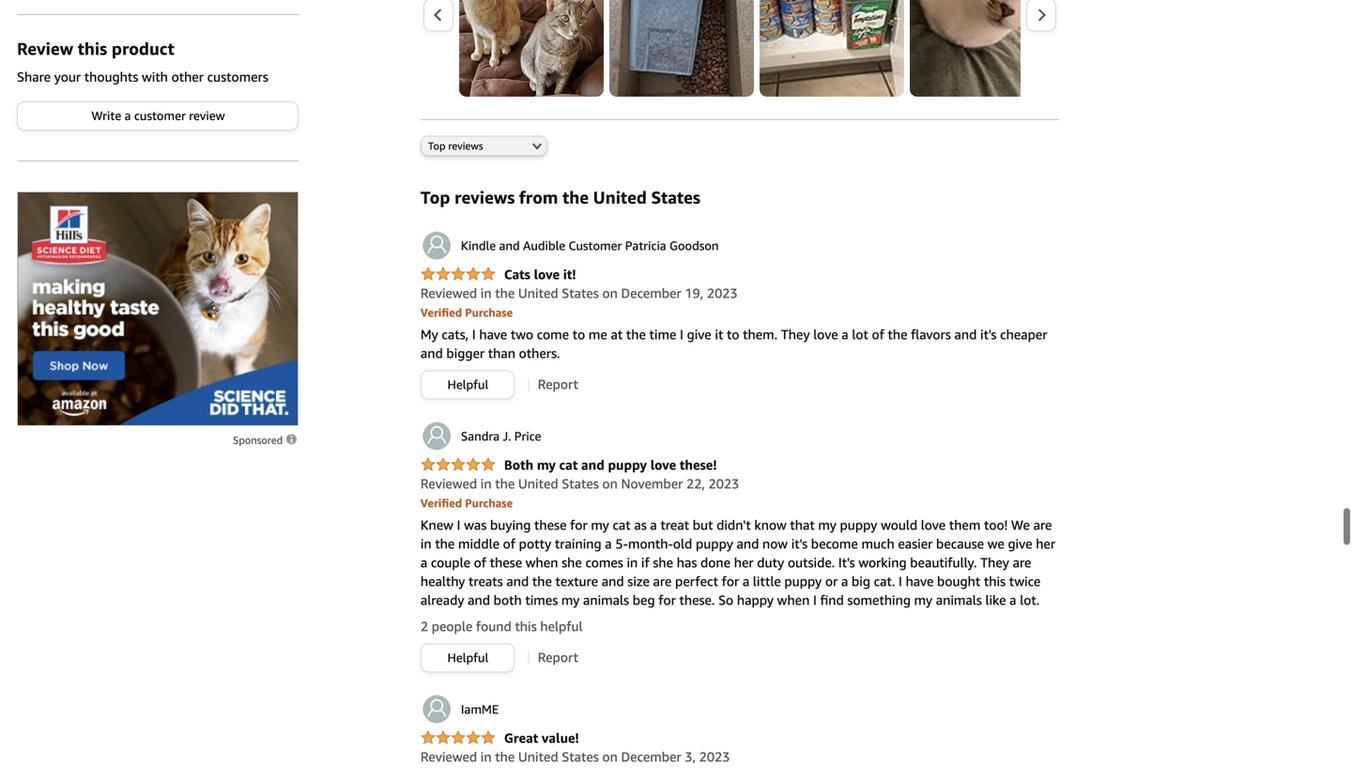 Task type: describe. For each thing, give the bounding box(es) containing it.
treat
[[661, 518, 690, 533]]

as
[[635, 518, 647, 533]]

two
[[511, 327, 534, 342]]

1 vertical spatial are
[[1013, 555, 1032, 571]]

verified for my
[[421, 306, 462, 319]]

texture
[[556, 574, 599, 590]]

2 helpful submit from the top
[[422, 645, 514, 672]]

reviews for top reviews
[[448, 140, 483, 152]]

1 horizontal spatial her
[[1037, 536, 1056, 552]]

both my cat and puppy love these!
[[504, 458, 717, 473]]

middle
[[458, 536, 500, 552]]

on for november
[[603, 476, 618, 492]]

they inside reviewed in the united states on december 19, 2023 verified purchase my cats, i have two come to me at the time i give it to them. they love a lot of the flavors and it's cheaper and bigger than others.
[[782, 327, 810, 342]]

write
[[91, 109, 121, 123]]

puppy up "november"
[[608, 458, 647, 473]]

the left the flavors
[[888, 327, 908, 342]]

top reviews
[[428, 140, 483, 152]]

much
[[862, 536, 895, 552]]

price
[[515, 429, 542, 444]]

november
[[622, 476, 683, 492]]

december
[[622, 286, 682, 301]]

in left if on the left of page
[[627, 555, 638, 571]]

0 vertical spatial united
[[593, 187, 647, 208]]

already
[[421, 593, 465, 608]]

dropdown image
[[533, 142, 542, 150]]

training
[[555, 536, 602, 552]]

love inside reviewed in the united states on november 22, 2023 verified purchase knew i was buying these for my cat as a treat but didn't know that my puppy would love them too! we are in the middle of potty training a 5-month-old puppy and now it's become much easier because we give her a couple of these when she comes in if she has done her duty outside. it's working beautifully. they are healthy treats and the texture and size are perfect for a little puppy or a big cat. i have bought this twice already and both times my animals beg for these. so happy when i find something my animals like a lot.
[[922, 518, 946, 533]]

helpful
[[541, 619, 583, 635]]

great value!
[[504, 731, 579, 746]]

my down 'beautifully.'
[[915, 593, 933, 608]]

a up healthy
[[421, 555, 428, 571]]

month-
[[629, 536, 674, 552]]

1 she from the left
[[562, 555, 582, 571]]

and up both on the bottom of page
[[507, 574, 529, 590]]

has
[[677, 555, 698, 571]]

come
[[537, 327, 569, 342]]

comes
[[586, 555, 624, 571]]

find
[[821, 593, 844, 608]]

0 vertical spatial cat
[[560, 458, 578, 473]]

these!
[[680, 458, 717, 473]]

potty
[[519, 536, 552, 552]]

top for top reviews
[[428, 140, 446, 152]]

share your thoughts with other customers
[[17, 69, 269, 85]]

with
[[142, 69, 168, 85]]

the right "at"
[[627, 327, 646, 342]]

my up "training"
[[591, 518, 610, 533]]

review
[[17, 39, 73, 59]]

love up "november"
[[651, 458, 677, 473]]

1 horizontal spatial this
[[515, 619, 537, 635]]

2 vertical spatial are
[[653, 574, 672, 590]]

0 horizontal spatial this
[[78, 39, 107, 59]]

reviewed in the united states on december 19, 2023 verified purchase my cats, i have two come to me at the time i give it to them. they love a lot of the flavors and it's cheaper and bigger than others.
[[421, 286, 1048, 361]]

reviewed in the united states on november 22, 2023 verified purchase knew i was buying these for my cat as a treat but didn't know that my puppy would love them too! we are in the middle of potty training a 5-month-old puppy and now it's become much easier because we give her a couple of these when she comes in if she has done her duty outside. it's working beautifully. they are healthy treats and the texture and size are perfect for a little puppy or a big cat. i have bought this twice already and both times my animals beg for these. so happy when i find something my animals like a lot.
[[421, 476, 1056, 608]]

verified purchase link for i
[[421, 304, 513, 320]]

it's inside reviewed in the united states on december 19, 2023 verified purchase my cats, i have two come to me at the time i give it to them. they love a lot of the flavors and it's cheaper and bigger than others.
[[981, 327, 997, 342]]

value!
[[542, 731, 579, 746]]

duty
[[758, 555, 785, 571]]

reviews for top reviews from the united states
[[455, 187, 515, 208]]

1 vertical spatial these
[[490, 555, 523, 571]]

the down both
[[495, 476, 515, 492]]

sandra
[[461, 429, 500, 444]]

something
[[848, 593, 911, 608]]

states for it!
[[562, 286, 599, 301]]

states for cat
[[562, 476, 599, 492]]

the down cats love it! link
[[495, 286, 515, 301]]

cheaper
[[1001, 327, 1048, 342]]

beg
[[633, 593, 655, 608]]

was
[[464, 518, 487, 533]]

a left the little at bottom right
[[743, 574, 750, 590]]

my
[[421, 327, 439, 342]]

share
[[17, 69, 51, 85]]

customer
[[569, 239, 622, 253]]

i right the time
[[680, 327, 684, 342]]

have inside reviewed in the united states on november 22, 2023 verified purchase knew i was buying these for my cat as a treat but didn't know that my puppy would love them too! we are in the middle of potty training a 5-month-old puppy and now it's become much easier because we give her a couple of these when she comes in if she has done her duty outside. it's working beautifully. they are healthy treats and the texture and size are perfect for a little puppy or a big cat. i have bought this twice already and both times my animals beg for these. so happy when i find something my animals like a lot.
[[906, 574, 934, 590]]

sandra j. price link
[[421, 420, 542, 452]]

healthy
[[421, 574, 465, 590]]

1 vertical spatial when
[[778, 593, 810, 608]]

write a customer review link
[[18, 102, 298, 130]]

in up was
[[481, 476, 492, 492]]

big
[[852, 574, 871, 590]]

customer
[[134, 109, 186, 123]]

review
[[189, 109, 225, 123]]

them.
[[743, 327, 778, 342]]

other
[[172, 69, 204, 85]]

united for cat
[[519, 476, 559, 492]]

2 to from the left
[[727, 327, 740, 342]]

lot.
[[1021, 593, 1040, 608]]

cat.
[[874, 574, 896, 590]]

a left lot.
[[1010, 593, 1017, 608]]

helpful for 2nd helpful submit from the bottom
[[448, 378, 489, 392]]

kindle and audible customer patricia goodson link
[[421, 230, 719, 262]]

my right both
[[537, 458, 556, 473]]

these.
[[680, 593, 715, 608]]

know
[[755, 518, 787, 533]]

and down my
[[421, 346, 443, 361]]

it!
[[563, 267, 576, 282]]

sponsored
[[233, 435, 286, 447]]

like
[[986, 593, 1007, 608]]

and inside 'link'
[[499, 239, 520, 253]]

a inside reviewed in the united states on december 19, 2023 verified purchase my cats, i have two come to me at the time i give it to them. they love a lot of the flavors and it's cheaper and bigger than others.
[[842, 327, 849, 342]]

size
[[628, 574, 650, 590]]

it
[[715, 327, 724, 342]]

2 people found this helpful
[[421, 619, 583, 635]]

them
[[950, 518, 981, 533]]

top reviews from the united states
[[421, 187, 701, 208]]

verified for knew
[[421, 497, 462, 510]]

both my cat and puppy love these! link
[[421, 458, 717, 474]]

i left was
[[457, 518, 461, 533]]

reviewed for reviewed in the united states on november 22, 2023
[[421, 476, 477, 492]]

kindle and audible customer patricia goodson
[[461, 239, 719, 253]]

next image
[[1037, 8, 1047, 22]]

puppy down outside.
[[785, 574, 822, 590]]

in down knew on the bottom left
[[421, 536, 432, 552]]

so
[[719, 593, 734, 608]]

22,
[[687, 476, 706, 492]]

the up times
[[533, 574, 552, 590]]

both
[[494, 593, 522, 608]]

great
[[504, 731, 539, 746]]

1 horizontal spatial for
[[659, 593, 676, 608]]

and down treats at the bottom
[[468, 593, 490, 608]]

0 horizontal spatial of
[[474, 555, 487, 571]]

2023 for reviewed in the united states on december 19, 2023
[[707, 286, 738, 301]]

1 animals from the left
[[583, 593, 630, 608]]

cats love it! link
[[421, 267, 576, 284]]



Task type: locate. For each thing, give the bounding box(es) containing it.
0 horizontal spatial her
[[734, 555, 754, 571]]

for right beg
[[659, 593, 676, 608]]

1 vertical spatial it's
[[792, 536, 808, 552]]

states down it!
[[562, 286, 599, 301]]

it's
[[839, 555, 856, 571]]

1 on from the top
[[603, 286, 618, 301]]

verified inside reviewed in the united states on december 19, 2023 verified purchase my cats, i have two come to me at the time i give it to them. they love a lot of the flavors and it's cheaper and bigger than others.
[[421, 306, 462, 319]]

this up thoughts
[[78, 39, 107, 59]]

0 vertical spatial top
[[428, 140, 446, 152]]

2 vertical spatial for
[[659, 593, 676, 608]]

and down comes at the bottom of page
[[602, 574, 624, 590]]

times
[[526, 593, 558, 608]]

thoughts
[[84, 69, 138, 85]]

her left duty
[[734, 555, 754, 571]]

report for than
[[538, 377, 579, 392]]

1 vertical spatial they
[[981, 555, 1010, 571]]

from
[[520, 187, 558, 208]]

in inside reviewed in the united states on december 19, 2023 verified purchase my cats, i have two come to me at the time i give it to them. they love a lot of the flavors and it's cheaper and bigger than others.
[[481, 286, 492, 301]]

1 vertical spatial reviews
[[455, 187, 515, 208]]

verified up my
[[421, 306, 462, 319]]

1 helpful submit from the top
[[422, 372, 514, 399]]

0 vertical spatial purchase
[[465, 306, 513, 319]]

these
[[535, 518, 567, 533], [490, 555, 523, 571]]

too!
[[985, 518, 1008, 533]]

2023 for reviewed in the united states on november 22, 2023
[[709, 476, 740, 492]]

1 horizontal spatial these
[[535, 518, 567, 533]]

on left december
[[603, 286, 618, 301]]

2023
[[707, 286, 738, 301], [709, 476, 740, 492]]

1 vertical spatial verified
[[421, 497, 462, 510]]

but
[[693, 518, 714, 533]]

couple
[[431, 555, 471, 571]]

i left find
[[814, 593, 817, 608]]

have up "than" on the top left of page
[[480, 327, 508, 342]]

goodson
[[670, 239, 719, 253]]

0 vertical spatial 2023
[[707, 286, 738, 301]]

0 vertical spatial reviewed
[[421, 286, 477, 301]]

give inside reviewed in the united states on december 19, 2023 verified purchase my cats, i have two come to me at the time i give it to them. they love a lot of the flavors and it's cheaper and bigger than others.
[[687, 327, 712, 342]]

great value! link
[[421, 731, 579, 748]]

cat right both
[[560, 458, 578, 473]]

2023 right 19,
[[707, 286, 738, 301]]

when
[[526, 555, 559, 571], [778, 593, 810, 608]]

0 horizontal spatial they
[[782, 327, 810, 342]]

1 horizontal spatial it's
[[981, 327, 997, 342]]

2 vertical spatial of
[[474, 555, 487, 571]]

reviews
[[448, 140, 483, 152], [455, 187, 515, 208]]

puppy up much
[[840, 518, 878, 533]]

patricia
[[626, 239, 667, 253]]

verified purchase link up the cats,
[[421, 304, 513, 320]]

leave feedback on sponsored ad element
[[233, 435, 299, 447]]

1 verified from the top
[[421, 306, 462, 319]]

2 on from the top
[[603, 476, 618, 492]]

the right from
[[563, 187, 589, 208]]

purchase for buying
[[465, 497, 513, 510]]

she
[[562, 555, 582, 571], [653, 555, 674, 571]]

have down 'beautifully.'
[[906, 574, 934, 590]]

when down potty
[[526, 555, 559, 571]]

outside.
[[788, 555, 836, 571]]

are right we
[[1034, 518, 1053, 533]]

we
[[988, 536, 1005, 552]]

customers
[[207, 69, 269, 85]]

1 horizontal spatial are
[[1013, 555, 1032, 571]]

1 vertical spatial helpful submit
[[422, 645, 514, 672]]

united down both
[[519, 476, 559, 492]]

she right if on the left of page
[[653, 555, 674, 571]]

on inside reviewed in the united states on december 19, 2023 verified purchase my cats, i have two come to me at the time i give it to them. they love a lot of the flavors and it's cheaper and bigger than others.
[[603, 286, 618, 301]]

1 reviewed from the top
[[421, 286, 477, 301]]

0 horizontal spatial it's
[[792, 536, 808, 552]]

a left lot
[[842, 327, 849, 342]]

verified purchase link up was
[[421, 495, 513, 511]]

1 horizontal spatial have
[[906, 574, 934, 590]]

2 animals from the left
[[937, 593, 983, 608]]

buying
[[490, 518, 531, 533]]

bought
[[938, 574, 981, 590]]

would
[[881, 518, 918, 533]]

verified up knew on the bottom left
[[421, 497, 462, 510]]

1 vertical spatial her
[[734, 555, 754, 571]]

because
[[937, 536, 985, 552]]

are right size
[[653, 574, 672, 590]]

give down we
[[1009, 536, 1033, 552]]

0 vertical spatial report
[[538, 377, 579, 392]]

0 vertical spatial it's
[[981, 327, 997, 342]]

1 vertical spatial for
[[722, 574, 740, 590]]

previous image
[[433, 8, 443, 22]]

my down 'texture'
[[562, 593, 580, 608]]

animals down 'texture'
[[583, 593, 630, 608]]

1 vertical spatial report
[[538, 650, 579, 666]]

2 report from the top
[[538, 650, 579, 666]]

iamme
[[461, 703, 499, 717]]

1 vertical spatial on
[[603, 476, 618, 492]]

are
[[1034, 518, 1053, 533], [1013, 555, 1032, 571], [653, 574, 672, 590]]

2 horizontal spatial are
[[1034, 518, 1053, 533]]

love left lot
[[814, 327, 839, 342]]

0 horizontal spatial when
[[526, 555, 559, 571]]

states up goodson
[[652, 187, 701, 208]]

2 horizontal spatial for
[[722, 574, 740, 590]]

reviewed inside reviewed in the united states on december 19, 2023 verified purchase my cats, i have two come to me at the time i give it to them. they love a lot of the flavors and it's cheaper and bigger than others.
[[421, 286, 477, 301]]

audible
[[523, 239, 566, 253]]

2 horizontal spatial of
[[872, 327, 885, 342]]

1 horizontal spatial to
[[727, 327, 740, 342]]

2
[[421, 619, 429, 635]]

1 helpful from the top
[[448, 378, 489, 392]]

2 vertical spatial states
[[562, 476, 599, 492]]

love
[[534, 267, 560, 282], [814, 327, 839, 342], [651, 458, 677, 473], [922, 518, 946, 533]]

cat
[[560, 458, 578, 473], [613, 518, 631, 533]]

1 report link from the top
[[538, 377, 579, 392]]

a
[[125, 109, 131, 123], [842, 327, 849, 342], [651, 518, 658, 533], [605, 536, 612, 552], [421, 555, 428, 571], [743, 574, 750, 590], [842, 574, 849, 590], [1010, 593, 1017, 608]]

give left "it"
[[687, 327, 712, 342]]

treats
[[469, 574, 503, 590]]

verified
[[421, 306, 462, 319], [421, 497, 462, 510]]

helpful down 'bigger'
[[448, 378, 489, 392]]

report for training
[[538, 650, 579, 666]]

than
[[488, 346, 516, 361]]

1 horizontal spatial give
[[1009, 536, 1033, 552]]

reviewed up the cats,
[[421, 286, 477, 301]]

this
[[78, 39, 107, 59], [985, 574, 1006, 590], [515, 619, 537, 635]]

0 horizontal spatial are
[[653, 574, 672, 590]]

animals
[[583, 593, 630, 608], [937, 593, 983, 608]]

1 purchase from the top
[[465, 306, 513, 319]]

0 vertical spatial are
[[1034, 518, 1053, 533]]

reviews up kindle
[[455, 187, 515, 208]]

report link for than
[[538, 377, 579, 392]]

they inside reviewed in the united states on november 22, 2023 verified purchase knew i was buying these for my cat as a treat but didn't know that my puppy would love them too! we are in the middle of potty training a 5-month-old puppy and now it's become much easier because we give her a couple of these when she comes in if she has done her duty outside. it's working beautifully. they are healthy treats and the texture and size are perfect for a little puppy or a big cat. i have bought this twice already and both times my animals beg for these. so happy when i find something my animals like a lot.
[[981, 555, 1010, 571]]

1 vertical spatial report link
[[538, 650, 579, 666]]

2 helpful from the top
[[448, 651, 489, 666]]

0 vertical spatial they
[[782, 327, 810, 342]]

helpful for first helpful submit from the bottom of the page
[[448, 651, 489, 666]]

she up 'texture'
[[562, 555, 582, 571]]

they down we
[[981, 555, 1010, 571]]

1 horizontal spatial they
[[981, 555, 1010, 571]]

love left it!
[[534, 267, 560, 282]]

list
[[459, 0, 1353, 97]]

0 vertical spatial reviews
[[448, 140, 483, 152]]

0 vertical spatial for
[[570, 518, 588, 533]]

1 vertical spatial top
[[421, 187, 450, 208]]

on inside reviewed in the united states on november 22, 2023 verified purchase knew i was buying these for my cat as a treat but didn't know that my puppy would love them too! we are in the middle of potty training a 5-month-old puppy and now it's become much easier because we give her a couple of these when she comes in if she has done her duty outside. it's working beautifully. they are healthy treats and the texture and size are perfect for a little puppy or a big cat. i have bought this twice already and both times my animals beg for these. so happy when i find something my animals like a lot.
[[603, 476, 618, 492]]

this down times
[[515, 619, 537, 635]]

reviewed
[[421, 286, 477, 301], [421, 476, 477, 492]]

it's left "cheaper"
[[981, 327, 997, 342]]

and right the flavors
[[955, 327, 977, 342]]

1 horizontal spatial she
[[653, 555, 674, 571]]

i right cat.
[[899, 574, 903, 590]]

0 horizontal spatial give
[[687, 327, 712, 342]]

1 vertical spatial reviewed
[[421, 476, 477, 492]]

states inside reviewed in the united states on november 22, 2023 verified purchase knew i was buying these for my cat as a treat but didn't know that my puppy would love them too! we are in the middle of potty training a 5-month-old puppy and now it's become much easier because we give her a couple of these when she comes in if she has done her duty outside. it's working beautifully. they are healthy treats and the texture and size are perfect for a little puppy or a big cat. i have bought this twice already and both times my animals beg for these. so happy when i find something my animals like a lot.
[[562, 476, 599, 492]]

reviews left dropdown 'image'
[[448, 140, 483, 152]]

1 horizontal spatial cat
[[613, 518, 631, 533]]

0 horizontal spatial she
[[562, 555, 582, 571]]

report link right | image
[[538, 650, 579, 666]]

when down the little at bottom right
[[778, 593, 810, 608]]

0 vertical spatial report link
[[538, 377, 579, 392]]

sponsored link
[[233, 431, 299, 450]]

2 she from the left
[[653, 555, 674, 571]]

time
[[650, 327, 677, 342]]

didn't
[[717, 518, 751, 533]]

to right "it"
[[727, 327, 740, 342]]

a right write
[[125, 109, 131, 123]]

her up twice
[[1037, 536, 1056, 552]]

the
[[563, 187, 589, 208], [495, 286, 515, 301], [627, 327, 646, 342], [888, 327, 908, 342], [495, 476, 515, 492], [435, 536, 455, 552], [533, 574, 552, 590]]

| image
[[528, 379, 529, 392]]

we
[[1012, 518, 1031, 533]]

cat left as
[[613, 518, 631, 533]]

of right lot
[[872, 327, 885, 342]]

2 vertical spatial this
[[515, 619, 537, 635]]

cats
[[504, 267, 531, 282]]

united for it!
[[519, 286, 559, 301]]

helpful
[[448, 378, 489, 392], [448, 651, 489, 666]]

of down buying on the bottom of the page
[[503, 536, 516, 552]]

1 vertical spatial this
[[985, 574, 1006, 590]]

others.
[[519, 346, 560, 361]]

on down both my cat and puppy love these!
[[603, 476, 618, 492]]

love inside reviewed in the united states on december 19, 2023 verified purchase my cats, i have two come to me at the time i give it to them. they love a lot of the flavors and it's cheaper and bigger than others.
[[814, 327, 839, 342]]

0 horizontal spatial these
[[490, 555, 523, 571]]

| image
[[528, 652, 529, 665]]

a right as
[[651, 518, 658, 533]]

1 horizontal spatial when
[[778, 593, 810, 608]]

found
[[476, 619, 512, 635]]

0 horizontal spatial to
[[573, 327, 586, 342]]

puppy up "done"
[[696, 536, 734, 552]]

2 reviewed from the top
[[421, 476, 477, 492]]

0 horizontal spatial have
[[480, 327, 508, 342]]

2 report link from the top
[[538, 650, 579, 666]]

product
[[112, 39, 174, 59]]

0 vertical spatial her
[[1037, 536, 1056, 552]]

0 vertical spatial of
[[872, 327, 885, 342]]

Helpful submit
[[422, 372, 514, 399], [422, 645, 514, 672]]

0 vertical spatial these
[[535, 518, 567, 533]]

united down cats love it!
[[519, 286, 559, 301]]

verified inside reviewed in the united states on november 22, 2023 verified purchase knew i was buying these for my cat as a treat but didn't know that my puppy would love them too! we are in the middle of potty training a 5-month-old puppy and now it's become much easier because we give her a couple of these when she comes in if she has done her duty outside. it's working beautifully. they are healthy treats and the texture and size are perfect for a little puppy or a big cat. i have bought this twice already and both times my animals beg for these. so happy when i find something my animals like a lot.
[[421, 497, 462, 510]]

united up customer
[[593, 187, 647, 208]]

1 horizontal spatial animals
[[937, 593, 983, 608]]

verified purchase link for was
[[421, 495, 513, 511]]

1 vertical spatial 2023
[[709, 476, 740, 492]]

beautifully.
[[911, 555, 978, 571]]

and down didn't
[[737, 536, 760, 552]]

review this product
[[17, 39, 174, 59]]

it's inside reviewed in the united states on november 22, 2023 verified purchase knew i was buying these for my cat as a treat but didn't know that my puppy would love them too! we are in the middle of potty training a 5-month-old puppy and now it's become much easier because we give her a couple of these when she comes in if she has done her duty outside. it's working beautifully. they are healthy treats and the texture and size are perfect for a little puppy or a big cat. i have bought this twice already and both times my animals beg for these. so happy when i find something my animals like a lot.
[[792, 536, 808, 552]]

for
[[570, 518, 588, 533], [722, 574, 740, 590], [659, 593, 676, 608]]

1 vertical spatial cat
[[613, 518, 631, 533]]

2 verified purchase link from the top
[[421, 495, 513, 511]]

and right both
[[582, 458, 605, 473]]

working
[[859, 555, 907, 571]]

a right or
[[842, 574, 849, 590]]

0 horizontal spatial for
[[570, 518, 588, 533]]

purchase
[[465, 306, 513, 319], [465, 497, 513, 510]]

0 vertical spatial states
[[652, 187, 701, 208]]

reviewed inside reviewed in the united states on november 22, 2023 verified purchase knew i was buying these for my cat as a treat but didn't know that my puppy would love them too! we are in the middle of potty training a 5-month-old puppy and now it's become much easier because we give her a couple of these when she comes in if she has done her duty outside. it's working beautifully. they are healthy treats and the texture and size are perfect for a little puppy or a big cat. i have bought this twice already and both times my animals beg for these. so happy when i find something my animals like a lot.
[[421, 476, 477, 492]]

purchase up was
[[465, 497, 513, 510]]

both
[[504, 458, 534, 473]]

0 vertical spatial verified purchase link
[[421, 304, 513, 320]]

and up cats
[[499, 239, 520, 253]]

in down cats love it! link
[[481, 286, 492, 301]]

united
[[593, 187, 647, 208], [519, 286, 559, 301], [519, 476, 559, 492]]

now
[[763, 536, 788, 552]]

of down middle
[[474, 555, 487, 571]]

they
[[782, 327, 810, 342], [981, 555, 1010, 571]]

1 report from the top
[[538, 377, 579, 392]]

that
[[791, 518, 815, 533]]

2023 right 22,
[[709, 476, 740, 492]]

have inside reviewed in the united states on december 19, 2023 verified purchase my cats, i have two come to me at the time i give it to them. they love a lot of the flavors and it's cheaper and bigger than others.
[[480, 327, 508, 342]]

2 verified from the top
[[421, 497, 462, 510]]

sandra j. price
[[461, 429, 542, 444]]

the up 'couple'
[[435, 536, 455, 552]]

love up easier
[[922, 518, 946, 533]]

a inside write a customer review 'link'
[[125, 109, 131, 123]]

animals down bought
[[937, 593, 983, 608]]

states inside reviewed in the united states on december 19, 2023 verified purchase my cats, i have two come to me at the time i give it to them. they love a lot of the flavors and it's cheaper and bigger than others.
[[562, 286, 599, 301]]

report right | image
[[538, 650, 579, 666]]

are up twice
[[1013, 555, 1032, 571]]

purchase inside reviewed in the united states on december 19, 2023 verified purchase my cats, i have two come to me at the time i give it to them. they love a lot of the flavors and it's cheaper and bigger than others.
[[465, 306, 513, 319]]

0 vertical spatial verified
[[421, 306, 462, 319]]

knew
[[421, 518, 454, 533]]

purchase inside reviewed in the united states on november 22, 2023 verified purchase knew i was buying these for my cat as a treat but didn't know that my puppy would love them too! we are in the middle of potty training a 5-month-old puppy and now it's become much easier because we give her a couple of these when she comes in if she has done her duty outside. it's working beautifully. they are healthy treats and the texture and size are perfect for a little puppy or a big cat. i have bought this twice already and both times my animals beg for these. so happy when i find something my animals like a lot.
[[465, 497, 513, 510]]

1 vertical spatial states
[[562, 286, 599, 301]]

1 vertical spatial verified purchase link
[[421, 495, 513, 511]]

purchase for have
[[465, 306, 513, 319]]

my up become
[[819, 518, 837, 533]]

of inside reviewed in the united states on december 19, 2023 verified purchase my cats, i have two come to me at the time i give it to them. they love a lot of the flavors and it's cheaper and bigger than others.
[[872, 327, 885, 342]]

i right the cats,
[[472, 327, 476, 342]]

reviewed for reviewed in the united states on december 19, 2023
[[421, 286, 477, 301]]

top for top reviews from the united states
[[421, 187, 450, 208]]

report right | icon
[[538, 377, 579, 392]]

2023 inside reviewed in the united states on november 22, 2023 verified purchase knew i was buying these for my cat as a treat but didn't know that my puppy would love them too! we are in the middle of potty training a 5-month-old puppy and now it's become much easier because we give her a couple of these when she comes in if she has done her duty outside. it's working beautifully. they are healthy treats and the texture and size are perfect for a little puppy or a big cat. i have bought this twice already and both times my animals beg for these. so happy when i find something my animals like a lot.
[[709, 476, 740, 492]]

report link right | icon
[[538, 377, 579, 392]]

1 vertical spatial united
[[519, 286, 559, 301]]

in
[[481, 286, 492, 301], [481, 476, 492, 492], [421, 536, 432, 552], [627, 555, 638, 571]]

report link for training
[[538, 650, 579, 666]]

helpful down people at the bottom left
[[448, 651, 489, 666]]

to left me
[[573, 327, 586, 342]]

19,
[[685, 286, 704, 301]]

kindle
[[461, 239, 496, 253]]

for up so
[[722, 574, 740, 590]]

have
[[480, 327, 508, 342], [906, 574, 934, 590]]

iamme link
[[421, 694, 499, 726]]

1 vertical spatial have
[[906, 574, 934, 590]]

on for december
[[603, 286, 618, 301]]

0 vertical spatial have
[[480, 327, 508, 342]]

twice
[[1010, 574, 1041, 590]]

0 vertical spatial when
[[526, 555, 559, 571]]

0 horizontal spatial animals
[[583, 593, 630, 608]]

it's down that
[[792, 536, 808, 552]]

and
[[499, 239, 520, 253], [955, 327, 977, 342], [421, 346, 443, 361], [582, 458, 605, 473], [737, 536, 760, 552], [507, 574, 529, 590], [602, 574, 624, 590], [468, 593, 490, 608]]

lot
[[853, 327, 869, 342]]

give inside reviewed in the united states on november 22, 2023 verified purchase knew i was buying these for my cat as a treat but didn't know that my puppy would love them too! we are in the middle of potty training a 5-month-old puppy and now it's become much easier because we give her a couple of these when she comes in if she has done her duty outside. it's working beautifully. they are healthy treats and the texture and size are perfect for a little puppy or a big cat. i have bought this twice already and both times my animals beg for these. so happy when i find something my animals like a lot.
[[1009, 536, 1033, 552]]

2 vertical spatial united
[[519, 476, 559, 492]]

flavors
[[912, 327, 952, 342]]

give
[[687, 327, 712, 342], [1009, 536, 1033, 552]]

united inside reviewed in the united states on december 19, 2023 verified purchase my cats, i have two come to me at the time i give it to them. they love a lot of the flavors and it's cheaper and bigger than others.
[[519, 286, 559, 301]]

1 verified purchase link from the top
[[421, 304, 513, 320]]

1 vertical spatial of
[[503, 536, 516, 552]]

cats love it!
[[504, 267, 576, 282]]

2023 inside reviewed in the united states on december 19, 2023 verified purchase my cats, i have two come to me at the time i give it to them. they love a lot of the flavors and it's cheaper and bigger than others.
[[707, 286, 738, 301]]

5-
[[616, 536, 629, 552]]

states down 'both my cat and puppy love these!' link
[[562, 476, 599, 492]]

a left 5-
[[605, 536, 612, 552]]

this up like
[[985, 574, 1006, 590]]

cat inside reviewed in the united states on november 22, 2023 verified purchase knew i was buying these for my cat as a treat but didn't know that my puppy would love them too! we are in the middle of potty training a 5-month-old puppy and now it's become much easier because we give her a couple of these when she comes in if she has done her duty outside. it's working beautifully. they are healthy treats and the texture and size are perfect for a little puppy or a big cat. i have bought this twice already and both times my animals beg for these. so happy when i find something my animals like a lot.
[[613, 518, 631, 533]]

0 vertical spatial on
[[603, 286, 618, 301]]

2 purchase from the top
[[465, 497, 513, 510]]

1 vertical spatial helpful
[[448, 651, 489, 666]]

these up treats at the bottom
[[490, 555, 523, 571]]

1 vertical spatial give
[[1009, 536, 1033, 552]]

united inside reviewed in the united states on november 22, 2023 verified purchase knew i was buying these for my cat as a treat but didn't know that my puppy would love them too! we are in the middle of potty training a 5-month-old puppy and now it's become much easier because we give her a couple of these when she comes in if she has done her duty outside. it's working beautifully. they are healthy treats and the texture and size are perfect for a little puppy or a big cat. i have bought this twice already and both times my animals beg for these. so happy when i find something my animals like a lot.
[[519, 476, 559, 492]]

1 vertical spatial purchase
[[465, 497, 513, 510]]

this inside reviewed in the united states on november 22, 2023 verified purchase knew i was buying these for my cat as a treat but didn't know that my puppy would love them too! we are in the middle of potty training a 5-month-old puppy and now it's become much easier because we give her a couple of these when she comes in if she has done her duty outside. it's working beautifully. they are healthy treats and the texture and size are perfect for a little puppy or a big cat. i have bought this twice already and both times my animals beg for these. so happy when i find something my animals like a lot.
[[985, 574, 1006, 590]]

1 horizontal spatial of
[[503, 536, 516, 552]]

1 to from the left
[[573, 327, 586, 342]]

0 vertical spatial helpful submit
[[422, 372, 514, 399]]

0 horizontal spatial cat
[[560, 458, 578, 473]]

0 vertical spatial helpful
[[448, 378, 489, 392]]

cats,
[[442, 327, 469, 342]]

if
[[642, 555, 650, 571]]

easier
[[899, 536, 933, 552]]

0 vertical spatial give
[[687, 327, 712, 342]]

0 vertical spatial this
[[78, 39, 107, 59]]

purchase down cats love it! link
[[465, 306, 513, 319]]

2 horizontal spatial this
[[985, 574, 1006, 590]]

these up potty
[[535, 518, 567, 533]]

become
[[812, 536, 859, 552]]

helpful submit down people at the bottom left
[[422, 645, 514, 672]]



Task type: vqa. For each thing, say whether or not it's contained in the screenshot.
the top PREVIOUS ROUNDED image
no



